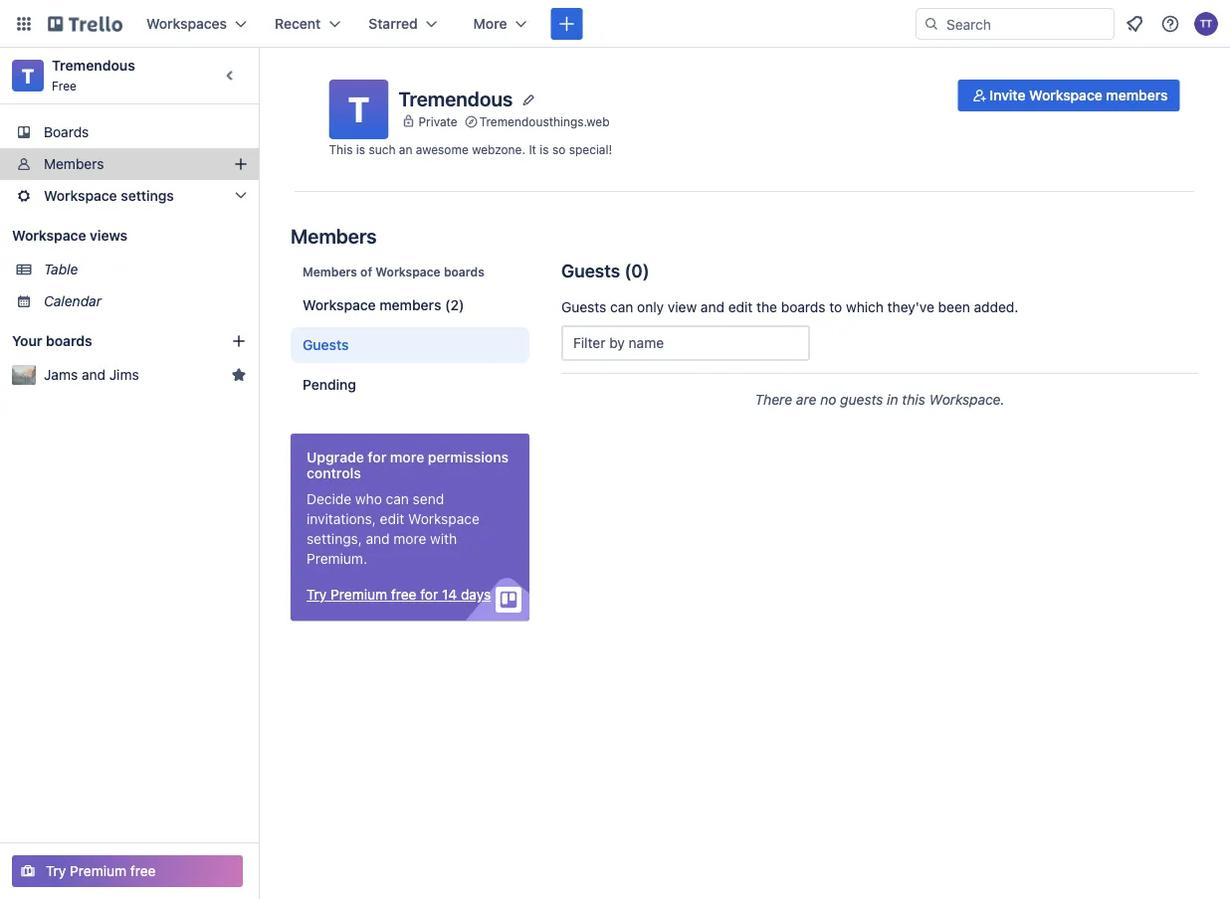Task type: describe. For each thing, give the bounding box(es) containing it.
are
[[796, 392, 817, 408]]

0 vertical spatial guests
[[561, 260, 620, 281]]

1 is from the left
[[356, 142, 365, 156]]

open information menu image
[[1161, 14, 1181, 34]]

can inside upgrade for more permissions controls decide who can send invitations, edit workspace settings, and more with premium.
[[386, 491, 409, 508]]

such
[[369, 142, 396, 156]]

webzone.
[[472, 142, 526, 156]]

in
[[887, 392, 899, 408]]

2 horizontal spatial boards
[[781, 299, 826, 316]]

send
[[413, 491, 444, 508]]

and inside jams and jims link
[[82, 367, 106, 383]]

1 horizontal spatial boards
[[444, 265, 485, 279]]

premium.
[[307, 551, 367, 567]]

and inside upgrade for more permissions controls decide who can send invitations, edit workspace settings, and more with premium.
[[366, 531, 390, 548]]

terry turtle (terryturtle) image
[[1195, 12, 1219, 36]]

workspaces button
[[134, 8, 259, 40]]

jams and jims
[[44, 367, 139, 383]]

create board or workspace image
[[557, 14, 577, 34]]

tremendous for tremendous free
[[52, 57, 135, 74]]

your boards
[[12, 333, 92, 349]]

Filter by name text field
[[561, 326, 810, 361]]

)
[[643, 260, 650, 281]]

try premium free button
[[12, 856, 243, 888]]

1 vertical spatial members
[[291, 224, 377, 247]]

workspace inside button
[[1030, 87, 1103, 104]]

workspace navigation collapse icon image
[[217, 62, 245, 90]]

t for 't' button
[[348, 89, 370, 130]]

it
[[529, 142, 537, 156]]

calendar
[[44, 293, 102, 310]]

jams
[[44, 367, 78, 383]]

more
[[474, 15, 507, 32]]

starred button
[[357, 8, 450, 40]]

days
[[461, 587, 491, 603]]

private
[[419, 115, 458, 129]]

invite workspace members button
[[958, 80, 1180, 112]]

2 vertical spatial boards
[[46, 333, 92, 349]]

guests for guests can only view and edit the boards to which they've been added.
[[561, 299, 607, 316]]

try premium free for 14 days button
[[307, 585, 491, 605]]

invite workspace members
[[990, 87, 1168, 104]]

no
[[821, 392, 837, 408]]

tremendousthings.web
[[480, 115, 610, 129]]

back to home image
[[48, 8, 122, 40]]

workspace right the 'of'
[[376, 265, 441, 279]]

2 vertical spatial members
[[303, 265, 357, 279]]

workspace.
[[929, 392, 1005, 408]]

tremendous free
[[52, 57, 135, 93]]

tremendous for tremendous
[[399, 86, 513, 110]]

0 vertical spatial more
[[390, 449, 424, 466]]

special!
[[569, 142, 613, 156]]

(2)
[[445, 297, 464, 314]]

views
[[90, 227, 127, 244]]

search image
[[924, 16, 940, 32]]

jims
[[109, 367, 139, 383]]

so
[[553, 142, 566, 156]]

workspaces
[[146, 15, 227, 32]]

workspace up 'table'
[[12, 227, 86, 244]]

add board image
[[231, 334, 247, 349]]

they've
[[888, 299, 935, 316]]

starred icon image
[[231, 367, 247, 383]]

more button
[[462, 8, 539, 40]]

upgrade for more permissions controls decide who can send invitations, edit workspace settings, and more with premium.
[[307, 449, 509, 567]]

sm image
[[970, 86, 990, 106]]

workspace members
[[303, 297, 441, 314]]

view
[[668, 299, 697, 316]]

(
[[625, 260, 631, 281]]

settings,
[[307, 531, 362, 548]]

members link
[[0, 148, 259, 180]]

primary element
[[0, 0, 1231, 48]]

members inside button
[[1107, 87, 1168, 104]]

pending
[[303, 377, 356, 393]]

tremendousthings.web link
[[480, 112, 610, 132]]

free for try premium free for 14 days
[[391, 587, 417, 603]]

try for try premium free for 14 days
[[307, 587, 327, 603]]

boards link
[[0, 116, 259, 148]]



Task type: vqa. For each thing, say whether or not it's contained in the screenshot.
James Peterson (jamespeterson93) "image"
no



Task type: locate. For each thing, give the bounding box(es) containing it.
edit down who
[[380, 511, 404, 528]]

added.
[[974, 299, 1019, 316]]

1 horizontal spatial premium
[[331, 587, 387, 603]]

1 horizontal spatial for
[[420, 587, 438, 603]]

been
[[938, 299, 971, 316]]

upgrade
[[307, 449, 364, 466]]

this
[[902, 392, 926, 408]]

1 vertical spatial boards
[[781, 299, 826, 316]]

0 vertical spatial edit
[[729, 299, 753, 316]]

members up the 'of'
[[291, 224, 377, 247]]

try inside button
[[307, 587, 327, 603]]

0 vertical spatial members
[[44, 156, 104, 172]]

premium inside button
[[331, 587, 387, 603]]

workspace right invite
[[1030, 87, 1103, 104]]

guests left only
[[561, 299, 607, 316]]

the
[[757, 299, 778, 316]]

1 horizontal spatial t
[[348, 89, 370, 130]]

t inside button
[[348, 89, 370, 130]]

only
[[637, 299, 664, 316]]

premium for try premium free for 14 days
[[331, 587, 387, 603]]

premium inside button
[[70, 864, 127, 880]]

decide
[[307, 491, 352, 508]]

and left jims
[[82, 367, 106, 383]]

workspace inside dropdown button
[[44, 188, 117, 204]]

and down who
[[366, 531, 390, 548]]

try for try premium free
[[46, 864, 66, 880]]

edit
[[729, 299, 753, 316], [380, 511, 404, 528]]

workspace views
[[12, 227, 127, 244]]

free inside button
[[391, 587, 417, 603]]

this is such an awesome webzone. it is so special!
[[329, 142, 613, 156]]

try
[[307, 587, 327, 603], [46, 864, 66, 880]]

0 horizontal spatial edit
[[380, 511, 404, 528]]

guests
[[561, 260, 620, 281], [561, 299, 607, 316], [303, 337, 349, 353]]

to
[[830, 299, 842, 316]]

1 vertical spatial for
[[420, 587, 438, 603]]

0 horizontal spatial members
[[380, 297, 441, 314]]

1 horizontal spatial and
[[366, 531, 390, 548]]

jams and jims link
[[44, 365, 223, 385]]

1 horizontal spatial is
[[540, 142, 549, 156]]

0 horizontal spatial is
[[356, 142, 365, 156]]

guests can only view and edit the boards to which they've been added.
[[561, 299, 1019, 316]]

more
[[390, 449, 424, 466], [394, 531, 426, 548]]

1 vertical spatial members
[[380, 297, 441, 314]]

boards up jams
[[46, 333, 92, 349]]

1 horizontal spatial tremendous
[[399, 86, 513, 110]]

0 horizontal spatial for
[[368, 449, 387, 466]]

1 vertical spatial free
[[130, 864, 156, 880]]

for left 14
[[420, 587, 438, 603]]

members down "members of workspace boards" at top
[[380, 297, 441, 314]]

1 vertical spatial premium
[[70, 864, 127, 880]]

tremendous up free
[[52, 57, 135, 74]]

edit inside upgrade for more permissions controls decide who can send invitations, edit workspace settings, and more with premium.
[[380, 511, 404, 528]]

boards up (2)
[[444, 265, 485, 279]]

Search field
[[940, 9, 1114, 39]]

free
[[52, 79, 77, 93]]

1 vertical spatial more
[[394, 531, 426, 548]]

awesome
[[416, 142, 469, 156]]

your
[[12, 333, 42, 349]]

1 vertical spatial try
[[46, 864, 66, 880]]

recent button
[[263, 8, 353, 40]]

0 vertical spatial and
[[701, 299, 725, 316]]

1 horizontal spatial edit
[[729, 299, 753, 316]]

guests for the guests link
[[303, 337, 349, 353]]

2 horizontal spatial and
[[701, 299, 725, 316]]

free
[[391, 587, 417, 603], [130, 864, 156, 880]]

0 horizontal spatial t
[[22, 64, 34, 87]]

guests link
[[291, 328, 530, 363]]

guests up pending
[[303, 337, 349, 353]]

guests left (
[[561, 260, 620, 281]]

pending link
[[291, 367, 530, 403]]

1 vertical spatial can
[[386, 491, 409, 508]]

1 vertical spatial and
[[82, 367, 106, 383]]

guests
[[840, 392, 883, 408]]

guests inside the guests link
[[303, 337, 349, 353]]

0 horizontal spatial premium
[[70, 864, 127, 880]]

of
[[360, 265, 372, 279]]

1 horizontal spatial can
[[610, 299, 633, 316]]

invite
[[990, 87, 1026, 104]]

is right it
[[540, 142, 549, 156]]

1 horizontal spatial free
[[391, 587, 417, 603]]

members down 'boards'
[[44, 156, 104, 172]]

workspace settings button
[[0, 180, 259, 212]]

permissions
[[428, 449, 509, 466]]

workspace up workspace views
[[44, 188, 117, 204]]

can left only
[[610, 299, 633, 316]]

with
[[430, 531, 457, 548]]

0 horizontal spatial free
[[130, 864, 156, 880]]

1 vertical spatial t
[[348, 89, 370, 130]]

starred
[[369, 15, 418, 32]]

t
[[22, 64, 34, 87], [348, 89, 370, 130]]

2 is from the left
[[540, 142, 549, 156]]

can right who
[[386, 491, 409, 508]]

try premium free for 14 days
[[307, 587, 491, 603]]

0 notifications image
[[1123, 12, 1147, 36]]

your boards with 1 items element
[[12, 330, 201, 353]]

workspace inside upgrade for more permissions controls decide who can send invitations, edit workspace settings, and more with premium.
[[408, 511, 480, 528]]

1 horizontal spatial try
[[307, 587, 327, 603]]

1 vertical spatial edit
[[380, 511, 404, 528]]

2 vertical spatial guests
[[303, 337, 349, 353]]

is right this
[[356, 142, 365, 156]]

tremendous link
[[52, 57, 135, 74]]

tremendous up private
[[399, 86, 513, 110]]

1 horizontal spatial members
[[1107, 87, 1168, 104]]

members of workspace boards
[[303, 265, 485, 279]]

0 vertical spatial for
[[368, 449, 387, 466]]

0 vertical spatial free
[[391, 587, 417, 603]]

workspace
[[1030, 87, 1103, 104], [44, 188, 117, 204], [12, 227, 86, 244], [376, 265, 441, 279], [303, 297, 376, 314], [408, 511, 480, 528]]

t button
[[329, 80, 389, 139]]

for inside button
[[420, 587, 438, 603]]

calendar link
[[44, 292, 247, 312]]

tremendous
[[52, 57, 135, 74], [399, 86, 513, 110]]

workspace down the 'of'
[[303, 297, 376, 314]]

settings
[[121, 188, 174, 204]]

which
[[846, 299, 884, 316]]

t for t link
[[22, 64, 34, 87]]

0 horizontal spatial tremendous
[[52, 57, 135, 74]]

t link
[[12, 60, 44, 92]]

0 vertical spatial can
[[610, 299, 633, 316]]

0 vertical spatial try
[[307, 587, 327, 603]]

members
[[44, 156, 104, 172], [291, 224, 377, 247], [303, 265, 357, 279]]

0 horizontal spatial and
[[82, 367, 106, 383]]

workspace settings
[[44, 188, 174, 204]]

table link
[[44, 260, 247, 280]]

try premium free
[[46, 864, 156, 880]]

try inside button
[[46, 864, 66, 880]]

invitations,
[[307, 511, 376, 528]]

more left with
[[394, 531, 426, 548]]

edit left the
[[729, 299, 753, 316]]

this
[[329, 142, 353, 156]]

1 vertical spatial tremendous
[[399, 86, 513, 110]]

free inside button
[[130, 864, 156, 880]]

free for try premium free
[[130, 864, 156, 880]]

2 vertical spatial and
[[366, 531, 390, 548]]

and
[[701, 299, 725, 316], [82, 367, 106, 383], [366, 531, 390, 548]]

members
[[1107, 87, 1168, 104], [380, 297, 441, 314]]

t up this
[[348, 89, 370, 130]]

( 0 )
[[625, 260, 650, 281]]

an
[[399, 142, 413, 156]]

boards
[[44, 124, 89, 140]]

0 vertical spatial members
[[1107, 87, 1168, 104]]

controls
[[307, 465, 361, 482]]

for
[[368, 449, 387, 466], [420, 587, 438, 603]]

1 vertical spatial guests
[[561, 299, 607, 316]]

there
[[755, 392, 793, 408]]

t left free
[[22, 64, 34, 87]]

premium
[[331, 587, 387, 603], [70, 864, 127, 880]]

members down "0 notifications" image
[[1107, 87, 1168, 104]]

for right upgrade
[[368, 449, 387, 466]]

members left the 'of'
[[303, 265, 357, 279]]

more up send
[[390, 449, 424, 466]]

there are no guests in this workspace.
[[755, 392, 1005, 408]]

recent
[[275, 15, 321, 32]]

0 vertical spatial t
[[22, 64, 34, 87]]

0 horizontal spatial can
[[386, 491, 409, 508]]

boards left to
[[781, 299, 826, 316]]

0 vertical spatial boards
[[444, 265, 485, 279]]

0 horizontal spatial boards
[[46, 333, 92, 349]]

0 horizontal spatial try
[[46, 864, 66, 880]]

0
[[631, 260, 643, 281]]

14
[[442, 587, 457, 603]]

boards
[[444, 265, 485, 279], [781, 299, 826, 316], [46, 333, 92, 349]]

workspace up with
[[408, 511, 480, 528]]

0 vertical spatial premium
[[331, 587, 387, 603]]

table
[[44, 261, 78, 278]]

0 vertical spatial tremendous
[[52, 57, 135, 74]]

and right view
[[701, 299, 725, 316]]

can
[[610, 299, 633, 316], [386, 491, 409, 508]]

premium for try premium free
[[70, 864, 127, 880]]

for inside upgrade for more permissions controls decide who can send invitations, edit workspace settings, and more with premium.
[[368, 449, 387, 466]]

who
[[355, 491, 382, 508]]



